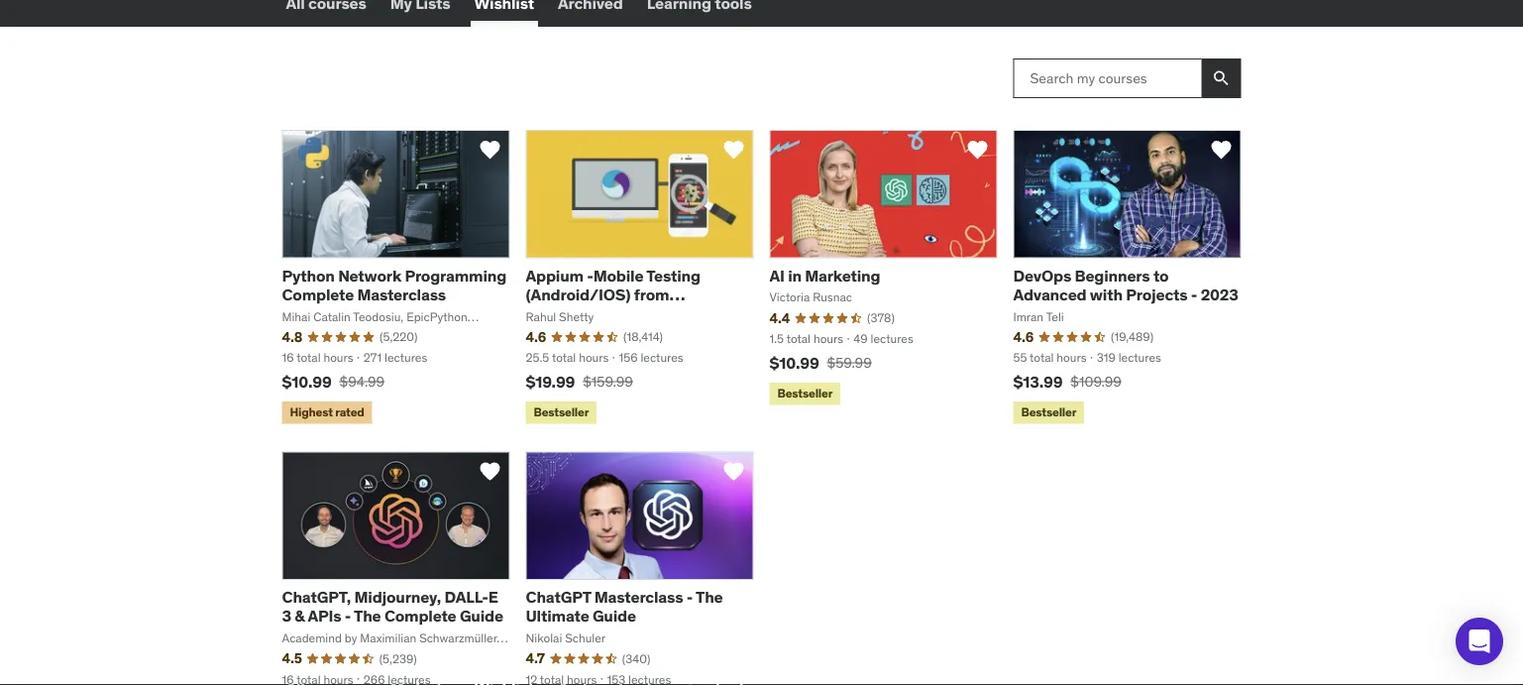 Task type: describe. For each thing, give the bounding box(es) containing it.
the inside the chatgpt masterclass - the ultimate guide nikolai schuler
[[696, 587, 723, 607]]

1 vertical spatial maximilian
[[282, 647, 338, 662]]

&
[[295, 606, 305, 626]]

guide inside the chatgpt masterclass - the ultimate guide nikolai schuler
[[593, 606, 636, 626]]

- inside the chatgpt masterclass - the ultimate guide nikolai schuler
[[687, 587, 693, 607]]

guide inside chatgpt, midjourney, dall-e 3 & apis - the complete guide academind by maximilian schwarzmüller, maximilian schwarzmüller, manuel lorenz
[[460, 606, 503, 626]]

programming
[[405, 265, 507, 285]]

55
[[1014, 350, 1027, 365]]

hours for devops beginners to advanced with projects - 2023
[[1057, 350, 1087, 365]]

55 total hours
[[1014, 350, 1087, 365]]

to
[[1154, 265, 1169, 285]]

advanced
[[1014, 284, 1087, 304]]

mobile
[[594, 265, 644, 285]]

ai
[[770, 265, 785, 285]]

masterclass inside python network programming complete masterclass mihai catalin teodosiu, epicpython academy
[[357, 284, 446, 304]]

appium
[[526, 265, 584, 285]]

19489 reviews element
[[1111, 329, 1154, 345]]

4.4
[[770, 309, 790, 327]]

lectures for ai in marketing
[[871, 331, 914, 346]]

by
[[345, 630, 357, 646]]

4.7
[[526, 649, 545, 667]]

340 reviews element
[[622, 650, 651, 667]]

319 lectures
[[1097, 350, 1162, 365]]

lectures for devops beginners to advanced with projects - 2023
[[1119, 350, 1162, 365]]

total for appium -mobile testing (android/ios) from scratch+frameworks
[[552, 350, 576, 365]]

network
[[338, 265, 402, 285]]

teli
[[1046, 309, 1064, 324]]

mihai
[[282, 309, 311, 324]]

projects
[[1126, 284, 1188, 304]]

bestseller for $19.99
[[534, 405, 589, 420]]

bestseller for $10.99
[[778, 386, 833, 401]]

total for python network programming complete masterclass
[[297, 350, 321, 365]]

4.6 for appium -mobile testing (android/ios) from scratch+frameworks
[[526, 328, 546, 346]]

testing
[[647, 265, 701, 285]]

16 total hours
[[282, 350, 354, 365]]

python
[[282, 265, 335, 285]]

ai in marketing victoria rusnac
[[770, 265, 881, 305]]

the inside chatgpt, midjourney, dall-e 3 & apis - the complete guide academind by maximilian schwarzmüller, maximilian schwarzmüller, manuel lorenz
[[354, 606, 381, 626]]

scratch+frameworks
[[526, 303, 684, 323]]

search image
[[1212, 68, 1232, 88]]

manuel
[[424, 647, 463, 662]]

271
[[364, 350, 382, 365]]

1 horizontal spatial remove from wishlist image
[[722, 460, 746, 483]]

271 lectures
[[364, 350, 427, 365]]

16
[[282, 350, 294, 365]]

appium -mobile testing (android/ios) from scratch+frameworks link
[[526, 265, 701, 323]]

devops beginners to advanced with projects - 2023 imran teli
[[1014, 265, 1239, 324]]

ai in marketing link
[[770, 265, 881, 285]]

lorenz
[[466, 647, 502, 662]]

$13.99
[[1014, 371, 1063, 392]]

highest
[[290, 405, 333, 420]]

1.5
[[770, 331, 784, 346]]

in
[[788, 265, 802, 285]]

chatgpt masterclass - the ultimate guide link
[[526, 587, 723, 626]]

nikolai
[[526, 630, 562, 646]]

complete inside chatgpt, midjourney, dall-e 3 & apis - the complete guide academind by maximilian schwarzmüller, maximilian schwarzmüller, manuel lorenz
[[385, 606, 457, 626]]

(5,220)
[[380, 329, 418, 345]]

$13.99 $109.99
[[1014, 371, 1122, 392]]

bestseller for $13.99
[[1022, 405, 1077, 420]]

remove from wishlist image for programming
[[478, 138, 502, 162]]

(19,489)
[[1111, 329, 1154, 345]]

midjourney,
[[354, 587, 441, 607]]

5239 reviews element
[[379, 650, 417, 667]]

catalin
[[313, 309, 351, 324]]

remove from wishlist image for appium -mobile testing (android/ios) from scratch+frameworks
[[722, 138, 746, 162]]

156 lectures
[[619, 350, 684, 365]]

(18,414)
[[624, 329, 663, 345]]

$10.99 $94.99
[[282, 371, 385, 392]]

chatgpt, midjourney, dall-e 3 & apis - the complete guide academind by maximilian schwarzmüller, maximilian schwarzmüller, manuel lorenz
[[282, 587, 503, 662]]

4.6 for devops beginners to advanced with projects - 2023
[[1014, 328, 1034, 346]]

rahul
[[526, 309, 556, 324]]

shetty
[[559, 309, 594, 324]]

total for ai in marketing
[[787, 331, 811, 346]]

rusnac
[[813, 290, 852, 305]]

rahul shetty
[[526, 309, 594, 324]]

3
[[282, 606, 291, 626]]

remove from wishlist image for to
[[1210, 138, 1234, 162]]

18414 reviews element
[[624, 329, 663, 345]]

$59.99
[[827, 354, 872, 372]]

devops beginners to advanced with projects - 2023 link
[[1014, 265, 1239, 304]]

(5,239)
[[379, 651, 417, 666]]

python network programming complete masterclass link
[[282, 265, 507, 304]]

- inside devops beginners to advanced with projects - 2023 imran teli
[[1191, 284, 1198, 304]]

schuler
[[565, 630, 606, 646]]

academy
[[282, 325, 331, 341]]



Task type: vqa. For each thing, say whether or not it's contained in the screenshot.
the top OF
no



Task type: locate. For each thing, give the bounding box(es) containing it.
(340)
[[622, 651, 651, 666]]

1 horizontal spatial masterclass
[[595, 587, 683, 607]]

4.5
[[282, 649, 302, 667]]

0 horizontal spatial the
[[354, 606, 381, 626]]

lectures
[[871, 331, 914, 346], [385, 350, 427, 365], [641, 350, 684, 365], [1119, 350, 1162, 365]]

hours up the $19.99 $159.99
[[579, 350, 609, 365]]

schwarzmüller, down by on the bottom of the page
[[341, 647, 422, 662]]

lectures down '5220 reviews' element
[[385, 350, 427, 365]]

49
[[854, 331, 868, 346]]

remove from wishlist image for ai in marketing
[[966, 138, 990, 162]]

total for devops beginners to advanced with projects - 2023
[[1030, 350, 1054, 365]]

highest rated
[[290, 405, 365, 420]]

0 horizontal spatial guide
[[460, 606, 503, 626]]

apis
[[308, 606, 341, 626]]

$10.99 down "16 total hours" on the bottom
[[282, 371, 332, 392]]

1 guide from the left
[[460, 606, 503, 626]]

4.6 down imran
[[1014, 328, 1034, 346]]

lectures down 18414 reviews element
[[641, 350, 684, 365]]

319
[[1097, 350, 1116, 365]]

0 horizontal spatial $10.99
[[282, 371, 332, 392]]

- inside appium -mobile testing (android/ios) from scratch+frameworks
[[587, 265, 594, 285]]

1 vertical spatial schwarzmüller,
[[341, 647, 422, 662]]

rated
[[335, 405, 365, 420]]

the
[[696, 587, 723, 607], [354, 606, 381, 626]]

masterclass
[[357, 284, 446, 304], [595, 587, 683, 607]]

ultimate
[[526, 606, 589, 626]]

bestseller down $10.99 $59.99
[[778, 386, 833, 401]]

teodosiu,
[[353, 309, 404, 324]]

0 vertical spatial schwarzmüller,
[[419, 630, 500, 646]]

$159.99
[[583, 373, 633, 391]]

epicpython
[[407, 309, 468, 324]]

0 horizontal spatial masterclass
[[357, 284, 446, 304]]

2 horizontal spatial bestseller
[[1022, 405, 1077, 420]]

total right 25.5
[[552, 350, 576, 365]]

schwarzmüller,
[[419, 630, 500, 646], [341, 647, 422, 662]]

complete up "catalin" on the top of the page
[[282, 284, 354, 304]]

total right 16
[[297, 350, 321, 365]]

1 horizontal spatial guide
[[593, 606, 636, 626]]

chatgpt masterclass - the ultimate guide nikolai schuler
[[526, 587, 723, 646]]

devops
[[1014, 265, 1072, 285]]

(378)
[[867, 310, 895, 326]]

chatgpt
[[526, 587, 591, 607]]

$10.99
[[770, 352, 819, 373], [282, 371, 332, 392]]

e
[[488, 587, 498, 607]]

guide up lorenz
[[460, 606, 503, 626]]

imran
[[1014, 309, 1044, 324]]

maximilian
[[360, 630, 417, 646], [282, 647, 338, 662]]

Search my courses text field
[[1014, 58, 1202, 98]]

1 horizontal spatial the
[[696, 587, 723, 607]]

$19.99 $159.99
[[526, 371, 633, 392]]

0 horizontal spatial maximilian
[[282, 647, 338, 662]]

2 guide from the left
[[593, 606, 636, 626]]

49 lectures
[[854, 331, 914, 346]]

-
[[587, 265, 594, 285], [1191, 284, 1198, 304], [687, 587, 693, 607], [345, 606, 351, 626]]

bestseller down $19.99
[[534, 405, 589, 420]]

1 horizontal spatial maximilian
[[360, 630, 417, 646]]

0 vertical spatial maximilian
[[360, 630, 417, 646]]

remove from wishlist image
[[722, 138, 746, 162], [966, 138, 990, 162], [478, 460, 502, 483]]

lectures for appium -mobile testing (android/ios) from scratch+frameworks
[[641, 350, 684, 365]]

4.6
[[526, 328, 546, 346], [1014, 328, 1034, 346]]

dall-
[[445, 587, 488, 607]]

2 horizontal spatial remove from wishlist image
[[966, 138, 990, 162]]

schwarzmüller, up manuel at the bottom left of the page
[[419, 630, 500, 646]]

complete up manuel at the bottom left of the page
[[385, 606, 457, 626]]

25.5
[[526, 350, 549, 365]]

2023
[[1201, 284, 1239, 304]]

masterclass inside the chatgpt masterclass - the ultimate guide nikolai schuler
[[595, 587, 683, 607]]

with
[[1090, 284, 1123, 304]]

2 4.6 from the left
[[1014, 328, 1034, 346]]

hours for python network programming complete masterclass
[[324, 350, 354, 365]]

0 horizontal spatial bestseller
[[534, 405, 589, 420]]

25.5 total hours
[[526, 350, 609, 365]]

hours up $13.99 $109.99
[[1057, 350, 1087, 365]]

maximilian down academind
[[282, 647, 338, 662]]

1.5 total hours
[[770, 331, 844, 346]]

guide up schuler
[[593, 606, 636, 626]]

hours up $10.99 $59.99
[[814, 331, 844, 346]]

$10.99 $59.99
[[770, 352, 872, 373]]

378 reviews element
[[867, 310, 895, 326]]

1 horizontal spatial complete
[[385, 606, 457, 626]]

$19.99
[[526, 371, 575, 392]]

1 vertical spatial complete
[[385, 606, 457, 626]]

chatgpt,
[[282, 587, 351, 607]]

$94.99
[[340, 373, 385, 391]]

1 horizontal spatial remove from wishlist image
[[722, 138, 746, 162]]

$10.99 down 1.5 total hours
[[770, 352, 819, 373]]

1 horizontal spatial bestseller
[[778, 386, 833, 401]]

lectures for python network programming complete masterclass
[[385, 350, 427, 365]]

$10.99 for complete
[[282, 371, 332, 392]]

0 horizontal spatial remove from wishlist image
[[478, 138, 502, 162]]

2 horizontal spatial remove from wishlist image
[[1210, 138, 1234, 162]]

4.8
[[282, 328, 302, 346]]

total right 1.5
[[787, 331, 811, 346]]

maximilian up (5,239)
[[360, 630, 417, 646]]

1 horizontal spatial $10.99
[[770, 352, 819, 373]]

0 vertical spatial complete
[[282, 284, 354, 304]]

masterclass up (340)
[[595, 587, 683, 607]]

masterclass up teodosiu,
[[357, 284, 446, 304]]

complete inside python network programming complete masterclass mihai catalin teodosiu, epicpython academy
[[282, 284, 354, 304]]

hours for ai in marketing
[[814, 331, 844, 346]]

bestseller
[[778, 386, 833, 401], [534, 405, 589, 420], [1022, 405, 1077, 420]]

hours for appium -mobile testing (android/ios) from scratch+frameworks
[[579, 350, 609, 365]]

chatgpt, midjourney, dall-e 3 & apis - the complete guide link
[[282, 587, 503, 626]]

appium -mobile testing (android/ios) from scratch+frameworks
[[526, 265, 701, 323]]

$109.99
[[1071, 373, 1122, 391]]

remove from wishlist image for chatgpt, midjourney, dall-e 3 & apis - the complete guide
[[478, 460, 502, 483]]

total
[[787, 331, 811, 346], [297, 350, 321, 365], [552, 350, 576, 365], [1030, 350, 1054, 365]]

guide
[[460, 606, 503, 626], [593, 606, 636, 626]]

beginners
[[1075, 265, 1150, 285]]

$10.99 for victoria
[[770, 352, 819, 373]]

0 horizontal spatial 4.6
[[526, 328, 546, 346]]

1 4.6 from the left
[[526, 328, 546, 346]]

1 horizontal spatial 4.6
[[1014, 328, 1034, 346]]

5220 reviews element
[[380, 329, 418, 345]]

lectures down 378 reviews element
[[871, 331, 914, 346]]

(android/ios)
[[526, 284, 631, 304]]

marketing
[[805, 265, 881, 285]]

academind
[[282, 630, 342, 646]]

0 vertical spatial masterclass
[[357, 284, 446, 304]]

0 horizontal spatial complete
[[282, 284, 354, 304]]

from
[[634, 284, 670, 304]]

hours up $10.99 $94.99 in the bottom left of the page
[[324, 350, 354, 365]]

hours
[[814, 331, 844, 346], [324, 350, 354, 365], [579, 350, 609, 365], [1057, 350, 1087, 365]]

bestseller down $13.99
[[1022, 405, 1077, 420]]

0 horizontal spatial remove from wishlist image
[[478, 460, 502, 483]]

- inside chatgpt, midjourney, dall-e 3 & apis - the complete guide academind by maximilian schwarzmüller, maximilian schwarzmüller, manuel lorenz
[[345, 606, 351, 626]]

156
[[619, 350, 638, 365]]

total right 55
[[1030, 350, 1054, 365]]

1 vertical spatial masterclass
[[595, 587, 683, 607]]

lectures down 19489 reviews element
[[1119, 350, 1162, 365]]

remove from wishlist image
[[478, 138, 502, 162], [1210, 138, 1234, 162], [722, 460, 746, 483]]

victoria
[[770, 290, 810, 305]]

python network programming complete masterclass mihai catalin teodosiu, epicpython academy
[[282, 265, 507, 341]]

complete
[[282, 284, 354, 304], [385, 606, 457, 626]]

4.6 up 25.5
[[526, 328, 546, 346]]



